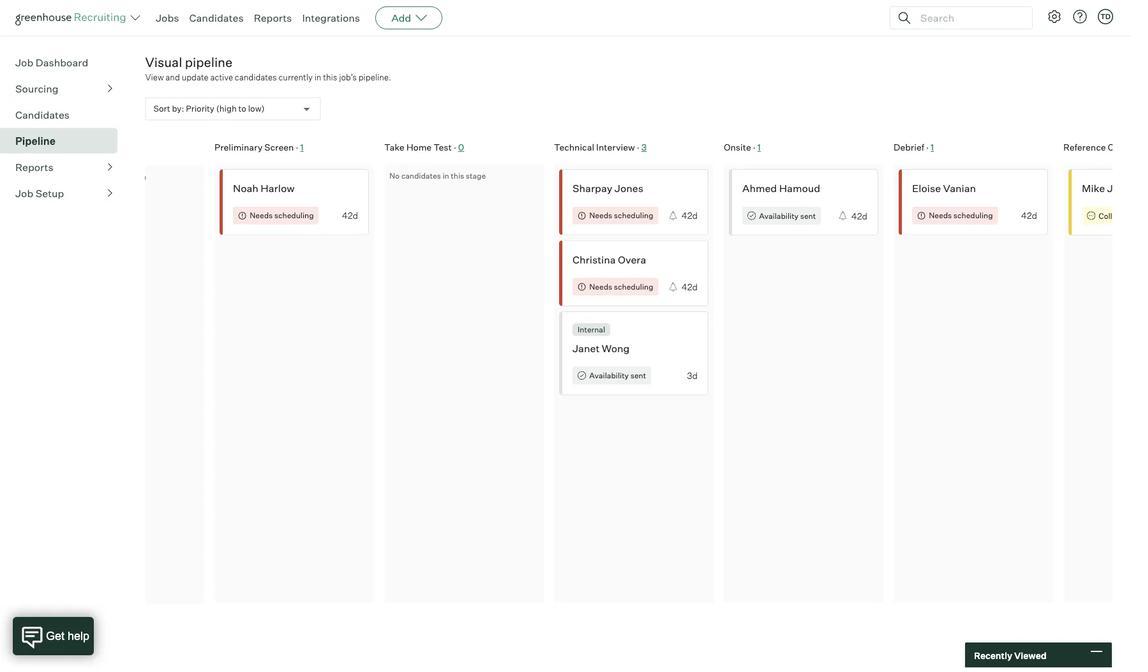 Task type: vqa. For each thing, say whether or not it's contained in the screenshot.
(50)
yes



Task type: locate. For each thing, give the bounding box(es) containing it.
1 horizontal spatial availability
[[759, 211, 799, 221]]

needs down christina
[[590, 282, 613, 292]]

janet
[[573, 342, 600, 355]]

scheduling down harlow
[[275, 211, 314, 220]]

1 jones from the left
[[615, 182, 644, 195]]

needs down sharpay jones
[[590, 211, 613, 220]]

recently
[[974, 650, 1012, 661]]

5 · from the left
[[927, 142, 929, 153]]

reports down pipeline
[[15, 161, 53, 174]]

availability sent down wong
[[590, 371, 646, 380]]

1 vertical spatial reports link
[[15, 160, 112, 175]]

recently viewed
[[974, 650, 1047, 661]]

reports
[[254, 11, 292, 24], [15, 161, 53, 174]]

job left setup
[[15, 187, 33, 200]]

1 horizontal spatial candidates
[[235, 72, 277, 82]]

sourcing link
[[15, 81, 112, 97]]

reference
[[1064, 142, 1106, 153]]

0 horizontal spatial availability sent
[[590, 371, 646, 380]]

1 horizontal spatial no candidates in this stage
[[390, 171, 486, 180]]

0 horizontal spatial availability
[[590, 371, 629, 380]]

in down test at left
[[443, 171, 450, 180]]

in right currently
[[314, 72, 321, 82]]

collect
[[1099, 211, 1124, 221]]

this left job's
[[323, 72, 337, 82]]

3 1 from the left
[[931, 142, 934, 153]]

1 horizontal spatial reports link
[[254, 11, 292, 24]]

take home test · 0
[[385, 142, 465, 153]]

candidates link
[[189, 11, 244, 24], [15, 107, 112, 123]]

0 horizontal spatial sent
[[631, 371, 646, 380]]

this up job setup link
[[112, 172, 125, 182]]

1 1 from the left
[[301, 142, 304, 153]]

needs scheduling for overa
[[590, 282, 654, 292]]

job inside job setup link
[[15, 187, 33, 200]]

scheduling down sharpay jones
[[614, 211, 654, 220]]

· left 3
[[637, 142, 640, 153]]

reports inside reports link
[[15, 161, 53, 174]]

0 vertical spatial availability
[[759, 211, 799, 221]]

candidates down sourcing
[[15, 109, 70, 121]]

visual
[[145, 54, 182, 70]]

configure image
[[1047, 9, 1062, 24]]

1 job from the top
[[15, 56, 33, 69]]

integrations link
[[302, 11, 360, 24]]

4 · from the left
[[753, 142, 756, 153]]

1
[[301, 142, 304, 153], [758, 142, 761, 153], [931, 142, 934, 153]]

2 jones from the left
[[1108, 182, 1131, 195]]

candidates link up pipeline link
[[15, 107, 112, 123]]

1 horizontal spatial reports
[[254, 11, 292, 24]]

1 horizontal spatial jones
[[1108, 182, 1131, 195]]

candidates
[[189, 11, 244, 24], [15, 109, 70, 121]]

· right onsite at top right
[[753, 142, 756, 153]]

2 horizontal spatial in
[[443, 171, 450, 180]]

in up job setup link
[[103, 172, 110, 182]]

needs scheduling for harlow
[[250, 211, 314, 220]]

needs scheduling down overa on the right of page
[[590, 282, 654, 292]]

42d
[[342, 210, 358, 221], [682, 210, 698, 221], [1021, 210, 1038, 221], [852, 210, 868, 221], [682, 281, 698, 292]]

jones right sharpay
[[615, 182, 644, 195]]

1 right screen
[[301, 142, 304, 153]]

1 vertical spatial availability sent
[[590, 371, 646, 380]]

0
[[459, 142, 465, 153]]

0 horizontal spatial candidates
[[62, 172, 102, 182]]

candidates link up "pipeline"
[[189, 11, 244, 24]]

1 horizontal spatial this
[[323, 72, 337, 82]]

0 horizontal spatial stage
[[127, 172, 147, 182]]

mike
[[1082, 182, 1105, 195]]

2 job from the top
[[15, 187, 33, 200]]

candidates up "pipeline"
[[189, 11, 244, 24]]

· right debrief
[[927, 142, 929, 153]]

ahmed hamoud
[[743, 182, 821, 195]]

(high
[[216, 104, 237, 114]]

0 horizontal spatial reports link
[[15, 160, 112, 175]]

2 · from the left
[[454, 142, 457, 153]]

· left 0
[[454, 142, 457, 153]]

test
[[434, 142, 452, 153]]

candidates down home
[[402, 171, 441, 180]]

reference check
[[1064, 142, 1131, 153]]

janet wong
[[573, 342, 630, 355]]

job dashboard
[[15, 56, 88, 69]]

availability sent down ahmed hamoud
[[759, 211, 816, 221]]

no candidates in this stage up job setup link
[[50, 172, 147, 182]]

3
[[642, 142, 647, 153]]

this
[[323, 72, 337, 82], [451, 171, 465, 180], [112, 172, 125, 182]]

by:
[[172, 104, 184, 114]]

add button
[[375, 6, 442, 29]]

1 vertical spatial job
[[15, 187, 33, 200]]

vanian
[[944, 182, 976, 195]]

needs scheduling down harlow
[[250, 211, 314, 220]]

in inside visual pipeline view and update active candidates currently in this job's pipeline.
[[314, 72, 321, 82]]

job up sourcing
[[15, 56, 33, 69]]

1 right debrief
[[931, 142, 934, 153]]

0 vertical spatial job
[[15, 56, 33, 69]]

to
[[238, 104, 246, 114]]

needs down eloise vanian
[[929, 211, 952, 220]]

no candidates in this stage down test at left
[[390, 171, 486, 180]]

2 horizontal spatial 1
[[931, 142, 934, 153]]

0 vertical spatial reports
[[254, 11, 292, 24]]

1 vertical spatial availability
[[590, 371, 629, 380]]

sent down hamoud at the right of the page
[[801, 211, 816, 221]]

1 horizontal spatial candidates
[[189, 11, 244, 24]]

job
[[15, 56, 33, 69], [15, 187, 33, 200]]

jobs
[[156, 11, 179, 24]]

availability down ahmed hamoud
[[759, 211, 799, 221]]

collect fe
[[1099, 211, 1131, 221]]

1 horizontal spatial 1
[[758, 142, 761, 153]]

debrief
[[894, 142, 925, 153]]

job dashboard link
[[15, 55, 112, 70]]

needs down the noah harlow
[[250, 211, 273, 220]]

no candidates in this stage
[[390, 171, 486, 180], [50, 172, 147, 182]]

jones right mike
[[1108, 182, 1131, 195]]

sent
[[801, 211, 816, 221], [631, 371, 646, 380]]

sent left 3d
[[631, 371, 646, 380]]

jones
[[615, 182, 644, 195], [1108, 182, 1131, 195]]

this down 0
[[451, 171, 465, 180]]

scheduling for jones
[[614, 211, 654, 220]]

· right screen
[[296, 142, 299, 153]]

0 horizontal spatial jones
[[615, 182, 644, 195]]

no down take
[[390, 171, 400, 180]]

job's
[[339, 72, 357, 82]]

1 horizontal spatial stage
[[466, 171, 486, 180]]

noah
[[233, 182, 259, 195]]

reports link
[[254, 11, 292, 24], [15, 160, 112, 175]]

needs scheduling down vanian
[[929, 211, 993, 220]]

needs scheduling for vanian
[[929, 211, 993, 220]]

scheduling down overa on the right of page
[[614, 282, 654, 292]]

1 vertical spatial reports
[[15, 161, 53, 174]]

pipeline link
[[15, 134, 112, 149]]

candidates up job setup link
[[62, 172, 102, 182]]

scheduling down vanian
[[954, 211, 993, 220]]

active
[[210, 72, 233, 82]]

availability sent
[[759, 211, 816, 221], [590, 371, 646, 380]]

pipeline
[[15, 135, 55, 148]]

scheduling
[[275, 211, 314, 220], [614, 211, 654, 220], [954, 211, 993, 220], [614, 282, 654, 292]]

fe
[[1126, 211, 1131, 221]]

currently
[[279, 72, 313, 82]]

0 horizontal spatial candidates
[[15, 109, 70, 121]]

reports link down pipeline link
[[15, 160, 112, 175]]

1 horizontal spatial no
[[390, 171, 400, 180]]

needs
[[250, 211, 273, 220], [590, 211, 613, 220], [929, 211, 952, 220], [590, 282, 613, 292]]

0 horizontal spatial no candidates in this stage
[[50, 172, 147, 182]]

·
[[296, 142, 299, 153], [454, 142, 457, 153], [637, 142, 640, 153], [753, 142, 756, 153], [927, 142, 929, 153]]

jones for sharpay jones
[[615, 182, 644, 195]]

candidates up low)
[[235, 72, 277, 82]]

needs scheduling down sharpay jones
[[590, 211, 654, 220]]

low)
[[248, 104, 265, 114]]

reference check link
[[1064, 141, 1131, 154]]

1 horizontal spatial in
[[314, 72, 321, 82]]

0 horizontal spatial reports
[[15, 161, 53, 174]]

1 horizontal spatial availability sent
[[759, 211, 816, 221]]

2 1 from the left
[[758, 142, 761, 153]]

preliminary
[[215, 142, 263, 153]]

hamoud
[[779, 182, 821, 195]]

1 vertical spatial candidates link
[[15, 107, 112, 123]]

0 vertical spatial candidates link
[[189, 11, 244, 24]]

noah harlow
[[233, 182, 295, 195]]

needs scheduling
[[250, 211, 314, 220], [590, 211, 654, 220], [929, 211, 993, 220], [590, 282, 654, 292]]

42d for ahmed hamoud
[[852, 210, 868, 221]]

and
[[166, 72, 180, 82]]

debrief · 1
[[894, 142, 934, 153]]

job inside the job dashboard link
[[15, 56, 33, 69]]

0 horizontal spatial 1
[[301, 142, 304, 153]]

td button
[[1095, 6, 1116, 27]]

1 right onsite at top right
[[758, 142, 761, 153]]

sort
[[154, 104, 170, 114]]

1 horizontal spatial sent
[[801, 211, 816, 221]]

no up setup
[[50, 172, 60, 182]]

scheduling for overa
[[614, 282, 654, 292]]

pipeline.
[[359, 72, 391, 82]]

reports up visual pipeline view and update active candidates currently in this job's pipeline.
[[254, 11, 292, 24]]

no
[[390, 171, 400, 180], [50, 172, 60, 182]]

0 vertical spatial availability sent
[[759, 211, 816, 221]]

availability
[[759, 211, 799, 221], [590, 371, 629, 380]]

eloise
[[913, 182, 941, 195]]

harlow
[[261, 182, 295, 195]]

availability down wong
[[590, 371, 629, 380]]

2 horizontal spatial this
[[451, 171, 465, 180]]

reports link up visual pipeline view and update active candidates currently in this job's pipeline.
[[254, 11, 292, 24]]

stage
[[466, 171, 486, 180], [127, 172, 147, 182]]

in
[[314, 72, 321, 82], [443, 171, 450, 180], [103, 172, 110, 182]]



Task type: describe. For each thing, give the bounding box(es) containing it.
0 vertical spatial sent
[[801, 211, 816, 221]]

needs for sharpay
[[590, 211, 613, 220]]

1 · from the left
[[296, 142, 299, 153]]

internal
[[578, 325, 606, 335]]

3 · from the left
[[637, 142, 640, 153]]

interview
[[597, 142, 635, 153]]

eloise vanian
[[913, 182, 976, 195]]

setup
[[36, 187, 64, 200]]

0 horizontal spatial no
[[50, 172, 60, 182]]

add
[[391, 11, 411, 24]]

job setup
[[15, 187, 64, 200]]

0 horizontal spatial candidates link
[[15, 107, 112, 123]]

priority
[[186, 104, 214, 114]]

sourcing
[[15, 82, 58, 95]]

viewed
[[1014, 650, 1047, 661]]

0 vertical spatial candidates
[[189, 11, 244, 24]]

job setup link
[[15, 186, 112, 201]]

preliminary screen · 1
[[215, 142, 304, 153]]

view
[[145, 72, 164, 82]]

dashboard
[[36, 56, 88, 69]]

jobs link
[[156, 11, 179, 24]]

technical
[[554, 142, 595, 153]]

needs for eloise
[[929, 211, 952, 220]]

job for job setup
[[15, 187, 33, 200]]

job for job dashboard
[[15, 56, 33, 69]]

(50)
[[15, 23, 34, 34]]

sort by: priority (high to low)
[[154, 104, 265, 114]]

td
[[1100, 12, 1111, 21]]

1 horizontal spatial candidates link
[[189, 11, 244, 24]]

1 vertical spatial candidates
[[15, 109, 70, 121]]

mike jones
[[1082, 182, 1131, 195]]

scheduling for harlow
[[275, 211, 314, 220]]

integrations
[[302, 11, 360, 24]]

take
[[385, 142, 405, 153]]

1 vertical spatial sent
[[631, 371, 646, 380]]

0 vertical spatial reports link
[[254, 11, 292, 24]]

ahmed
[[743, 182, 777, 195]]

overa
[[618, 253, 647, 266]]

Search text field
[[917, 9, 1021, 27]]

sharpay jones
[[573, 182, 644, 195]]

wong
[[602, 342, 630, 355]]

scheduling for vanian
[[954, 211, 993, 220]]

technical interview · 3
[[554, 142, 647, 153]]

sharpay
[[573, 182, 613, 195]]

screen
[[265, 142, 294, 153]]

pipeline
[[185, 54, 232, 70]]

check
[[1108, 142, 1131, 153]]

td button
[[1098, 9, 1113, 24]]

needs scheduling for jones
[[590, 211, 654, 220]]

greenhouse recruiting image
[[15, 10, 130, 26]]

home
[[407, 142, 432, 153]]

42d for sharpay jones
[[682, 210, 698, 221]]

candidates inside visual pipeline view and update active candidates currently in this job's pipeline.
[[235, 72, 277, 82]]

needs for christina
[[590, 282, 613, 292]]

0 horizontal spatial in
[[103, 172, 110, 182]]

3d
[[687, 370, 698, 381]]

this inside visual pipeline view and update active candidates currently in this job's pipeline.
[[323, 72, 337, 82]]

christina
[[573, 253, 616, 266]]

2 horizontal spatial candidates
[[402, 171, 441, 180]]

update
[[182, 72, 209, 82]]

jones for mike jones
[[1108, 182, 1131, 195]]

1 for ahmed hamoud
[[758, 142, 761, 153]]

onsite · 1
[[724, 142, 761, 153]]

needs for noah
[[250, 211, 273, 220]]

christina overa
[[573, 253, 647, 266]]

visual pipeline view and update active candidates currently in this job's pipeline.
[[145, 54, 391, 82]]

0 horizontal spatial this
[[112, 172, 125, 182]]

42d for christina overa
[[682, 281, 698, 292]]

1 for eloise vanian
[[931, 142, 934, 153]]

onsite
[[724, 142, 751, 153]]



